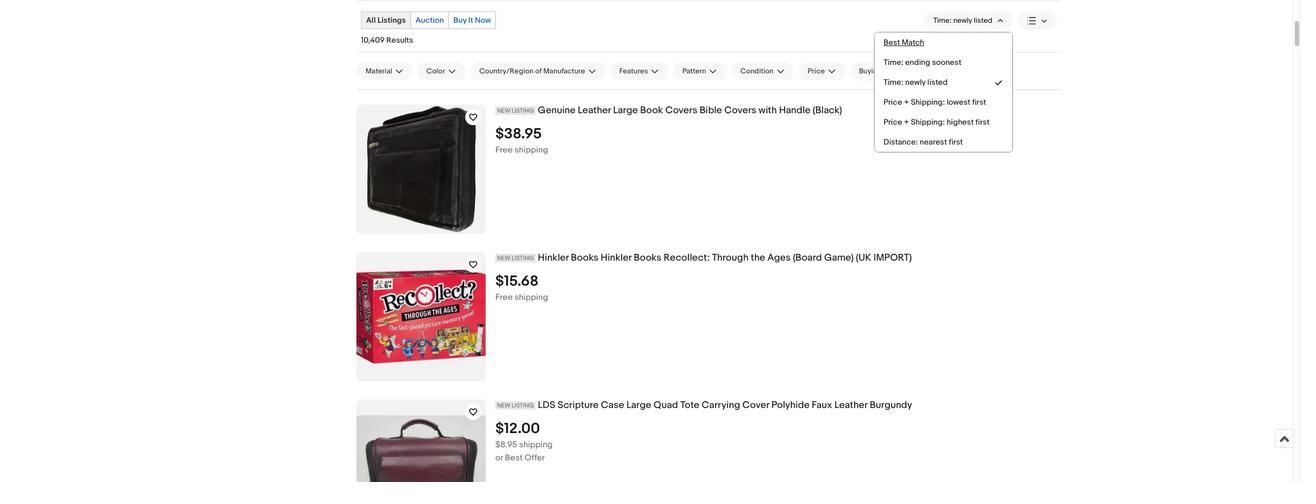 Task type: vqa. For each thing, say whether or not it's contained in the screenshot.
the bottommost shipping
yes



Task type: describe. For each thing, give the bounding box(es) containing it.
with
[[759, 105, 777, 116]]

features
[[620, 67, 649, 76]]

quad
[[654, 400, 678, 411]]

price + shipping: lowest first link
[[875, 92, 1013, 112]]

auction link
[[411, 12, 449, 28]]

price button
[[799, 62, 846, 80]]

first inside 'distance: nearest first' link
[[949, 137, 963, 147]]

newly for the time: newly listed dropdown button
[[954, 16, 973, 25]]

buy it now
[[454, 15, 491, 25]]

$8.95
[[496, 440, 517, 450]]

shipping for $38.95
[[515, 145, 548, 155]]

first for price + shipping: highest first
[[976, 117, 990, 127]]

offer
[[525, 453, 545, 464]]

case
[[601, 400, 625, 411]]

material button
[[357, 62, 413, 80]]

best match
[[884, 38, 925, 47]]

buying format
[[859, 67, 907, 76]]

price + shipping: highest first
[[884, 117, 990, 127]]

1 covers from the left
[[666, 105, 698, 116]]

genuine leather large book covers bible covers with handle (black) image
[[362, 105, 481, 234]]

manufacture
[[544, 67, 585, 76]]

it
[[469, 15, 473, 25]]

10,409
[[361, 35, 385, 45]]

format
[[884, 67, 907, 76]]

material
[[366, 67, 392, 76]]

now
[[475, 15, 491, 25]]

new listing lds scripture case large quad tote carrying cover polyhide faux leather burgundy
[[497, 400, 913, 411]]

all listings link
[[362, 12, 411, 28]]

import)
[[874, 252, 912, 264]]

$12.00 $8.95 shipping or best offer
[[496, 420, 553, 464]]

new listing hinkler books hinkler books recollect: through the ages (board game) (uk import)
[[497, 252, 912, 264]]

time: for time: newly listed link at the right top of the page
[[884, 77, 904, 87]]

auction
[[416, 15, 444, 25]]

color
[[427, 67, 445, 76]]

lowest
[[947, 97, 971, 107]]

distance:
[[884, 137, 918, 147]]

cover
[[743, 400, 770, 411]]

time: newly listed for time: newly listed link at the right top of the page
[[884, 77, 948, 87]]

best inside $12.00 $8.95 shipping or best offer
[[505, 453, 523, 464]]

price for price
[[808, 67, 825, 76]]

faux
[[812, 400, 833, 411]]

country/region of manufacture button
[[470, 62, 606, 80]]

listings
[[378, 15, 406, 25]]

time: newly listed link
[[875, 72, 1013, 92]]

(board
[[793, 252, 822, 264]]

condition
[[741, 67, 774, 76]]

listing for $38.95
[[512, 107, 534, 115]]

new inside new listing lds scripture case large quad tote carrying cover polyhide faux leather burgundy
[[497, 402, 511, 410]]

features button
[[611, 62, 669, 80]]

listed for time: newly listed link at the right top of the page
[[928, 77, 948, 87]]

listing for $15.68
[[512, 255, 534, 262]]

new for $38.95
[[497, 107, 511, 115]]

scripture
[[558, 400, 599, 411]]

tote
[[681, 400, 700, 411]]

time: for the time: newly listed dropdown button
[[934, 16, 952, 25]]

time: ending soonest
[[884, 58, 962, 67]]

all filters button
[[932, 62, 972, 80]]

new listing genuine leather large book covers bible covers with handle (black)
[[497, 105, 843, 116]]

soonest
[[933, 58, 962, 67]]

$15.68
[[496, 273, 539, 290]]

carrying
[[702, 400, 741, 411]]

shipping inside $12.00 $8.95 shipping or best offer
[[519, 440, 553, 450]]

lds scripture case large quad tote carrying cover polyhide faux leather burgundy image
[[357, 416, 486, 483]]

the
[[751, 252, 766, 264]]

pattern button
[[674, 62, 727, 80]]

free for $15.68
[[496, 292, 513, 303]]

condition button
[[732, 62, 794, 80]]

0 vertical spatial leather
[[578, 105, 611, 116]]

free for $38.95
[[496, 145, 513, 155]]

buy
[[454, 15, 467, 25]]

listed for the time: newly listed dropdown button
[[974, 16, 993, 25]]

buying
[[859, 67, 882, 76]]

+ for price + shipping: lowest first
[[904, 97, 910, 107]]

distance: nearest first link
[[875, 132, 1013, 152]]

2 covers from the left
[[725, 105, 757, 116]]



Task type: locate. For each thing, give the bounding box(es) containing it.
large left the book
[[613, 105, 638, 116]]

time: newly listed up "best match" link
[[934, 16, 993, 25]]

price down format
[[884, 97, 903, 107]]

shipping down $38.95
[[515, 145, 548, 155]]

first inside "price + shipping: lowest first" link
[[973, 97, 987, 107]]

price
[[808, 67, 825, 76], [884, 97, 903, 107], [884, 117, 903, 127]]

1 vertical spatial newly
[[906, 77, 926, 87]]

0 horizontal spatial newly
[[906, 77, 926, 87]]

book
[[640, 105, 663, 116]]

+ inside "price + shipping: lowest first" link
[[904, 97, 910, 107]]

listing up $15.68
[[512, 255, 534, 262]]

0 horizontal spatial best
[[505, 453, 523, 464]]

time: newly listed button
[[925, 11, 1013, 30]]

1 vertical spatial all
[[937, 67, 945, 76]]

price + shipping: highest first link
[[875, 112, 1013, 132]]

price for price + shipping: lowest first
[[884, 97, 903, 107]]

pattern
[[683, 67, 707, 76]]

covers left with
[[725, 105, 757, 116]]

+ down format
[[904, 97, 910, 107]]

1 horizontal spatial books
[[634, 252, 662, 264]]

color button
[[417, 62, 466, 80]]

1 vertical spatial shipping:
[[911, 117, 945, 127]]

time: up "best match" link
[[934, 16, 952, 25]]

distance: nearest first
[[884, 137, 963, 147]]

1 vertical spatial listed
[[928, 77, 948, 87]]

books
[[571, 252, 599, 264], [634, 252, 662, 264]]

new up $15.68
[[497, 255, 511, 262]]

free down $38.95
[[496, 145, 513, 155]]

time: inside dropdown button
[[934, 16, 952, 25]]

game)
[[825, 252, 854, 264]]

all filters
[[937, 67, 967, 76]]

ending
[[906, 58, 931, 67]]

listed down all filters at the top right of the page
[[928, 77, 948, 87]]

2 shipping: from the top
[[911, 117, 945, 127]]

ages
[[768, 252, 791, 264]]

time: newly listed for the time: newly listed dropdown button
[[934, 16, 993, 25]]

1 listing from the top
[[512, 107, 534, 115]]

price for price + shipping: highest first
[[884, 117, 903, 127]]

price up (black)
[[808, 67, 825, 76]]

price + shipping: lowest first
[[884, 97, 987, 107]]

free down $15.68
[[496, 292, 513, 303]]

listing inside new listing hinkler books hinkler books recollect: through the ages (board game) (uk import)
[[512, 255, 534, 262]]

1 vertical spatial leather
[[835, 400, 868, 411]]

shipping:
[[911, 97, 945, 107], [911, 117, 945, 127]]

free inside "$38.95 free shipping"
[[496, 145, 513, 155]]

filters
[[947, 67, 967, 76]]

10,409 results
[[361, 35, 413, 45]]

large right the case
[[627, 400, 652, 411]]

2 vertical spatial listing
[[512, 402, 534, 410]]

time: newly listed inside the time: newly listed dropdown button
[[934, 16, 993, 25]]

new for $15.68
[[497, 255, 511, 262]]

buying format button
[[850, 62, 928, 80]]

first inside price + shipping: highest first "link"
[[976, 117, 990, 127]]

first right 'highest'
[[976, 117, 990, 127]]

1 free from the top
[[496, 145, 513, 155]]

1 vertical spatial +
[[904, 117, 910, 127]]

1 vertical spatial listing
[[512, 255, 534, 262]]

0 vertical spatial newly
[[954, 16, 973, 25]]

all inside button
[[937, 67, 945, 76]]

0 horizontal spatial hinkler
[[538, 252, 569, 264]]

first right lowest
[[973, 97, 987, 107]]

$15.68 free shipping
[[496, 273, 548, 303]]

0 horizontal spatial all
[[366, 15, 376, 25]]

shipping inside "$38.95 free shipping"
[[515, 145, 548, 155]]

new inside new listing genuine leather large book covers bible covers with handle (black)
[[497, 107, 511, 115]]

newly for time: newly listed link at the right top of the page
[[906, 77, 926, 87]]

time: inside time: newly listed link
[[884, 77, 904, 87]]

highest
[[947, 117, 974, 127]]

nearest
[[920, 137, 948, 147]]

new up $38.95
[[497, 107, 511, 115]]

0 vertical spatial free
[[496, 145, 513, 155]]

shipping for $15.68
[[515, 292, 548, 303]]

newly inside the time: newly listed dropdown button
[[954, 16, 973, 25]]

0 vertical spatial listed
[[974, 16, 993, 25]]

0 vertical spatial new
[[497, 107, 511, 115]]

2 listing from the top
[[512, 255, 534, 262]]

0 vertical spatial shipping
[[515, 145, 548, 155]]

0 vertical spatial large
[[613, 105, 638, 116]]

shipping up offer
[[519, 440, 553, 450]]

price inside dropdown button
[[808, 67, 825, 76]]

price up distance:
[[884, 117, 903, 127]]

listed
[[974, 16, 993, 25], [928, 77, 948, 87]]

country/region
[[479, 67, 534, 76]]

buy it now link
[[449, 12, 496, 28]]

shipping: for lowest
[[911, 97, 945, 107]]

1 books from the left
[[571, 252, 599, 264]]

listing up $38.95
[[512, 107, 534, 115]]

listing inside new listing genuine leather large book covers bible covers with handle (black)
[[512, 107, 534, 115]]

1 horizontal spatial best
[[884, 38, 901, 47]]

shipping: up the price + shipping: highest first
[[911, 97, 945, 107]]

2 vertical spatial time:
[[884, 77, 904, 87]]

large
[[613, 105, 638, 116], [627, 400, 652, 411]]

country/region of manufacture
[[479, 67, 585, 76]]

1 horizontal spatial listed
[[974, 16, 993, 25]]

2 new from the top
[[497, 255, 511, 262]]

time:
[[934, 16, 952, 25], [884, 58, 904, 67], [884, 77, 904, 87]]

of
[[535, 67, 542, 76]]

handle
[[779, 105, 811, 116]]

match
[[902, 38, 925, 47]]

covers left bible at the top of the page
[[666, 105, 698, 116]]

time: newly listed inside time: newly listed link
[[884, 77, 948, 87]]

first down 'highest'
[[949, 137, 963, 147]]

leather
[[578, 105, 611, 116], [835, 400, 868, 411]]

genuine
[[538, 105, 576, 116]]

0 vertical spatial time:
[[934, 16, 952, 25]]

3 new from the top
[[497, 402, 511, 410]]

hinkler books hinkler books recollect: through the ages (board game) (uk import) image
[[357, 270, 486, 364]]

newly down ending
[[906, 77, 926, 87]]

time: newly listed down ending
[[884, 77, 948, 87]]

or
[[496, 453, 503, 464]]

0 vertical spatial best
[[884, 38, 901, 47]]

all
[[366, 15, 376, 25], [937, 67, 945, 76]]

covers
[[666, 105, 698, 116], [725, 105, 757, 116]]

shipping: up "distance: nearest first"
[[911, 117, 945, 127]]

hinkler
[[538, 252, 569, 264], [601, 252, 632, 264]]

results
[[387, 35, 413, 45]]

1 vertical spatial free
[[496, 292, 513, 303]]

shipping: inside "price + shipping: lowest first" link
[[911, 97, 945, 107]]

polyhide
[[772, 400, 810, 411]]

burgundy
[[870, 400, 913, 411]]

recollect:
[[664, 252, 710, 264]]

time: ending soonest link
[[875, 52, 1013, 72]]

view: list view image
[[1027, 15, 1048, 26]]

0 vertical spatial shipping:
[[911, 97, 945, 107]]

2 vertical spatial new
[[497, 402, 511, 410]]

2 hinkler from the left
[[601, 252, 632, 264]]

shipping
[[515, 145, 548, 155], [515, 292, 548, 303], [519, 440, 553, 450]]

(uk
[[856, 252, 872, 264]]

2 + from the top
[[904, 117, 910, 127]]

first for price + shipping: lowest first
[[973, 97, 987, 107]]

2 free from the top
[[496, 292, 513, 303]]

bible
[[700, 105, 722, 116]]

1 vertical spatial large
[[627, 400, 652, 411]]

3 listing from the top
[[512, 402, 534, 410]]

shipping: for highest
[[911, 117, 945, 127]]

leather right genuine
[[578, 105, 611, 116]]

2 vertical spatial shipping
[[519, 440, 553, 450]]

0 horizontal spatial leather
[[578, 105, 611, 116]]

time: inside time: ending soonest link
[[884, 58, 904, 67]]

listing
[[512, 107, 534, 115], [512, 255, 534, 262], [512, 402, 534, 410]]

1 horizontal spatial covers
[[725, 105, 757, 116]]

1 vertical spatial new
[[497, 255, 511, 262]]

0 vertical spatial +
[[904, 97, 910, 107]]

1 shipping: from the top
[[911, 97, 945, 107]]

$38.95 free shipping
[[496, 125, 548, 155]]

1 vertical spatial best
[[505, 453, 523, 464]]

0 horizontal spatial listed
[[928, 77, 948, 87]]

all listings
[[366, 15, 406, 25]]

1 horizontal spatial leather
[[835, 400, 868, 411]]

$38.95
[[496, 125, 542, 143]]

leather right faux
[[835, 400, 868, 411]]

1 vertical spatial price
[[884, 97, 903, 107]]

time: newly listed
[[934, 16, 993, 25], [884, 77, 948, 87]]

1 horizontal spatial all
[[937, 67, 945, 76]]

(black)
[[813, 105, 843, 116]]

newly inside time: newly listed link
[[906, 77, 926, 87]]

shipping down $15.68
[[515, 292, 548, 303]]

free
[[496, 145, 513, 155], [496, 292, 513, 303]]

listed up "best match" link
[[974, 16, 993, 25]]

through
[[712, 252, 749, 264]]

1 horizontal spatial newly
[[954, 16, 973, 25]]

free inside $15.68 free shipping
[[496, 292, 513, 303]]

time: for time: ending soonest link
[[884, 58, 904, 67]]

0 vertical spatial time: newly listed
[[934, 16, 993, 25]]

best
[[884, 38, 901, 47], [505, 453, 523, 464]]

new inside new listing hinkler books hinkler books recollect: through the ages (board game) (uk import)
[[497, 255, 511, 262]]

newly up "best match" link
[[954, 16, 973, 25]]

+ inside price + shipping: highest first "link"
[[904, 117, 910, 127]]

listing up $12.00
[[512, 402, 534, 410]]

1 vertical spatial time:
[[884, 58, 904, 67]]

0 vertical spatial price
[[808, 67, 825, 76]]

2 vertical spatial first
[[949, 137, 963, 147]]

time: down best match
[[884, 58, 904, 67]]

time: down format
[[884, 77, 904, 87]]

listing inside new listing lds scripture case large quad tote carrying cover polyhide faux leather burgundy
[[512, 402, 534, 410]]

2 vertical spatial price
[[884, 117, 903, 127]]

price inside "link"
[[884, 117, 903, 127]]

best match link
[[875, 32, 1013, 52]]

2 books from the left
[[634, 252, 662, 264]]

$12.00
[[496, 420, 540, 438]]

all for all listings
[[366, 15, 376, 25]]

1 new from the top
[[497, 107, 511, 115]]

best left match
[[884, 38, 901, 47]]

0 vertical spatial all
[[366, 15, 376, 25]]

best right or
[[505, 453, 523, 464]]

shipping inside $15.68 free shipping
[[515, 292, 548, 303]]

0 horizontal spatial covers
[[666, 105, 698, 116]]

0 vertical spatial listing
[[512, 107, 534, 115]]

1 vertical spatial first
[[976, 117, 990, 127]]

1 + from the top
[[904, 97, 910, 107]]

+ for price + shipping: highest first
[[904, 117, 910, 127]]

0 horizontal spatial books
[[571, 252, 599, 264]]

1 hinkler from the left
[[538, 252, 569, 264]]

all for all filters
[[937, 67, 945, 76]]

0 vertical spatial first
[[973, 97, 987, 107]]

1 horizontal spatial hinkler
[[601, 252, 632, 264]]

listed inside dropdown button
[[974, 16, 993, 25]]

new
[[497, 107, 511, 115], [497, 255, 511, 262], [497, 402, 511, 410]]

+ up distance:
[[904, 117, 910, 127]]

lds
[[538, 400, 556, 411]]

shipping: inside price + shipping: highest first "link"
[[911, 117, 945, 127]]

1 vertical spatial time: newly listed
[[884, 77, 948, 87]]

1 vertical spatial shipping
[[515, 292, 548, 303]]

new up $12.00
[[497, 402, 511, 410]]



